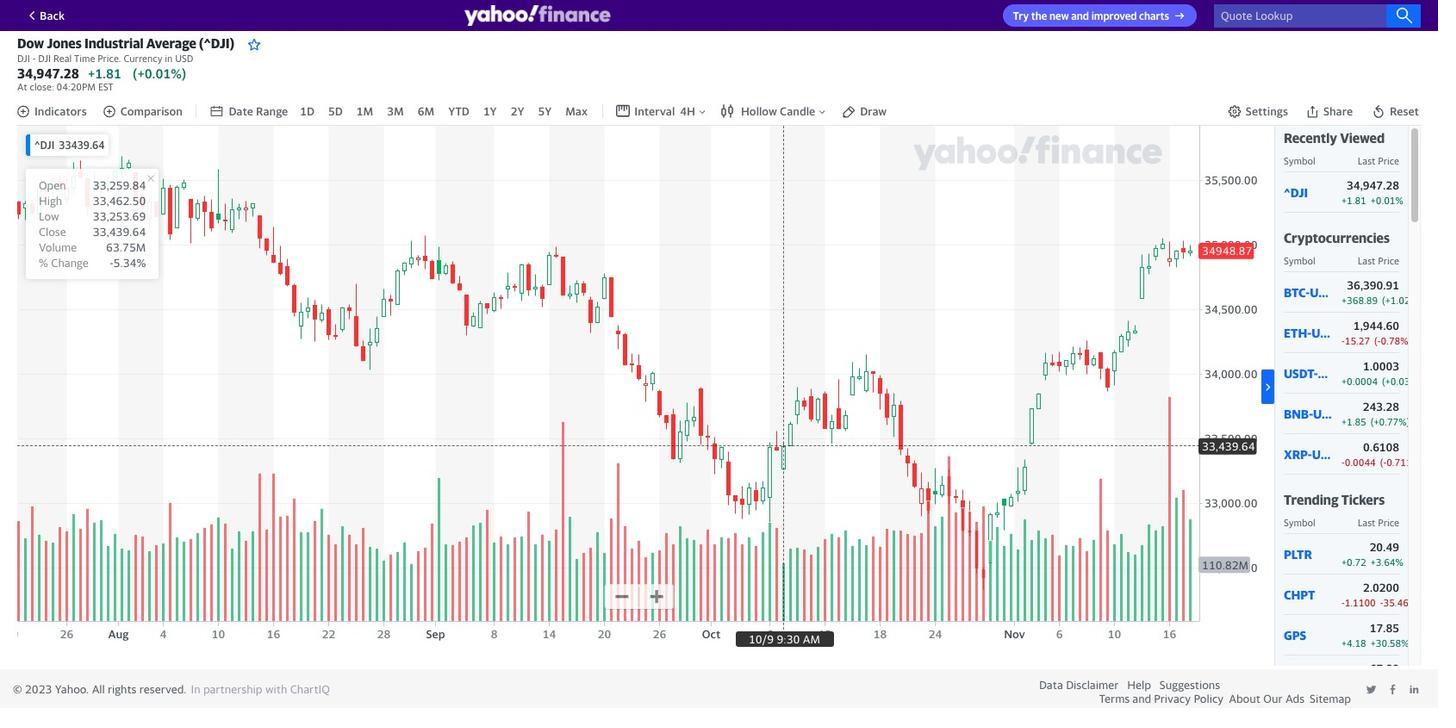 Task type: vqa. For each thing, say whether or not it's contained in the screenshot.


Task type: describe. For each thing, give the bounding box(es) containing it.
symbol for recently viewed
[[1285, 155, 1316, 166]]

2.0200 -1.1100 -35.46%
[[1342, 581, 1417, 609]]

(- for eth-usd
[[1375, 335, 1382, 347]]

2y button
[[509, 103, 526, 120]]

1y
[[484, 104, 497, 118]]

close
[[39, 225, 66, 239]]

2 dji from the left
[[38, 53, 51, 64]]

(- for xrp-usd
[[1381, 457, 1387, 468]]

%
[[39, 256, 48, 270]]

share
[[1324, 104, 1354, 118]]

1d button
[[299, 103, 316, 120]]

max button
[[564, 103, 590, 120]]

follow on twitter image
[[1367, 685, 1378, 696]]

+30.58%
[[1371, 638, 1410, 649]]

- for 1,944.60
[[1342, 335, 1346, 347]]

back
[[40, 8, 65, 22]]

yahoo finance logo image
[[464, 5, 611, 26]]

sitemap link
[[1310, 692, 1352, 706]]

search image
[[1397, 7, 1414, 24]]

17.85
[[1371, 622, 1400, 635]]

dji - dji real time price. currency in usd
[[17, 53, 193, 64]]

data disclaimer link
[[1040, 679, 1119, 692]]

^dji for ^dji
[[1285, 185, 1309, 200]]

04:20pm
[[57, 81, 96, 92]]

price for trending tickers
[[1379, 517, 1400, 529]]

2y
[[511, 104, 525, 118]]

follow on facebook image
[[1388, 685, 1399, 696]]

price for recently viewed
[[1379, 155, 1400, 166]]

reset
[[1391, 104, 1420, 118]]

last for trending tickers
[[1358, 517, 1376, 529]]

symbol for cryptocurrencies
[[1285, 255, 1316, 266]]

last price for recently viewed
[[1358, 155, 1400, 166]]

Quote Lookup text field
[[1215, 4, 1422, 27]]

67.89
[[1371, 662, 1400, 676]]

33,462.50
[[93, 194, 146, 208]]

show more image
[[1262, 381, 1275, 394]]

yahoo.
[[55, 683, 89, 697]]

trending tickers
[[1285, 492, 1386, 508]]

comparison button
[[102, 104, 183, 118]]

time
[[74, 53, 95, 64]]

20.49
[[1371, 541, 1400, 554]]

usd for usdt-
[[1319, 366, 1342, 381]]

34,947.28 +1.81
[[17, 66, 121, 81]]

ytd button
[[447, 103, 472, 120]]

ads
[[1286, 692, 1305, 706]]

+368.89
[[1342, 295, 1379, 306]]

1.0003 +0.0004 (+0.0358%)
[[1342, 360, 1434, 387]]

follow on linkedin image
[[1410, 685, 1421, 696]]

33,259.84
[[93, 179, 146, 192]]

33439.64
[[59, 139, 105, 152]]

volume
[[39, 241, 77, 254]]

close:
[[30, 81, 54, 92]]

5.34%
[[113, 256, 146, 270]]

cryptocurrencies
[[1285, 230, 1391, 246]]

viewed
[[1341, 130, 1386, 146]]

date
[[229, 104, 253, 118]]

symbol for trending tickers
[[1285, 517, 1316, 529]]

rights
[[108, 683, 137, 697]]

and inside 'try the new and improved charts' button
[[1072, 10, 1090, 23]]

the
[[1032, 10, 1048, 23]]

(^dji)
[[199, 35, 235, 51]]

real
[[53, 53, 72, 64]]

xrp-usd link
[[1285, 447, 1337, 462]]

and inside data disclaimer help suggestions terms and privacy policy about our ads sitemap
[[1133, 692, 1152, 706]]

settings
[[1246, 104, 1289, 118]]

date range
[[229, 104, 288, 118]]

+1.81 for 34,947.28 +1.81
[[88, 66, 121, 81]]

reserved.
[[140, 683, 187, 697]]

last price for cryptocurrencies
[[1358, 255, 1400, 266]]

am
[[803, 633, 821, 647]]

+1.85
[[1342, 417, 1367, 428]]

price.
[[98, 53, 121, 64]]

5d
[[328, 104, 343, 118]]

change
[[51, 256, 89, 270]]

usd for eth-
[[1312, 326, 1336, 340]]

help link
[[1128, 679, 1152, 692]]

indicators button
[[16, 104, 87, 118]]

hollow candle button
[[721, 104, 828, 118]]

17.85 +4.18 +30.58%
[[1342, 622, 1410, 649]]

usdt-usd
[[1285, 366, 1342, 381]]

recently
[[1285, 130, 1338, 146]]

ytd
[[448, 104, 470, 118]]

0.6108 -0.0044 (-0.7114%)
[[1342, 441, 1430, 468]]

15.27
[[1346, 335, 1371, 347]]

terms
[[1100, 692, 1131, 706]]

usd for xrp-
[[1313, 447, 1337, 462]]

candle
[[780, 104, 816, 118]]

+0.72
[[1342, 557, 1367, 568]]

btc-
[[1285, 285, 1311, 300]]

terms link
[[1100, 692, 1131, 706]]

33,253.69
[[93, 210, 146, 223]]

help
[[1128, 679, 1152, 692]]

+4.18
[[1342, 638, 1367, 649]]

btc-usd
[[1285, 285, 1334, 300]]

1y button
[[482, 103, 499, 120]]



Task type: locate. For each thing, give the bounding box(es) containing it.
interval 4h
[[635, 104, 696, 118]]

^dji down indicators "button"
[[34, 139, 55, 152]]

1 horizontal spatial ^dji
[[1285, 185, 1309, 200]]

35.46%
[[1384, 598, 1417, 609]]

1 horizontal spatial 34,947.28
[[1348, 179, 1400, 192]]

bnb-usd link
[[1285, 407, 1338, 421]]

symbol up btc-
[[1285, 255, 1316, 266]]

price down viewed
[[1379, 155, 1400, 166]]

tickers
[[1342, 492, 1386, 508]]

20.49 +0.72 +3.64%
[[1342, 541, 1404, 568]]

36,390.91
[[1348, 279, 1400, 292]]

2 vertical spatial symbol
[[1285, 517, 1316, 529]]

+1.81 down dji - dji real time price. currency in usd
[[88, 66, 121, 81]]

hollow
[[741, 104, 778, 118]]

2 vertical spatial last price
[[1358, 517, 1400, 529]]

last price
[[1358, 155, 1400, 166], [1358, 255, 1400, 266], [1358, 517, 1400, 529]]

share button
[[1304, 103, 1355, 120]]

usdt-
[[1285, 366, 1319, 381]]

industrial
[[84, 35, 144, 51]]

1 horizontal spatial dji
[[38, 53, 51, 64]]

1 last from the top
[[1358, 155, 1376, 166]]

^dji inside right column element
[[1285, 185, 1309, 200]]

about
[[1230, 692, 1261, 706]]

dow jones industrial average (^dji)
[[17, 35, 235, 51]]

0 horizontal spatial and
[[1072, 10, 1090, 23]]

1 last price from the top
[[1358, 155, 1400, 166]]

(+0.01%)
[[133, 66, 186, 81]]

34,947.28 up +0.01%
[[1348, 179, 1400, 192]]

chartiq
[[290, 683, 330, 697]]

cryptocurrencies link
[[1285, 230, 1391, 246]]

back button
[[17, 5, 72, 26]]

2 last price from the top
[[1358, 255, 1400, 266]]

settings button
[[1228, 104, 1289, 118]]

34,947.28 +1.81 +0.01%
[[1342, 179, 1404, 206]]

1 dji from the left
[[17, 53, 30, 64]]

xrp-
[[1285, 447, 1313, 462]]

- inside 0.6108 -0.0044 (-0.7114%)
[[1342, 457, 1346, 468]]

2.0200
[[1364, 581, 1400, 595]]

2 vertical spatial price
[[1379, 517, 1400, 529]]

0 horizontal spatial ^dji
[[34, 139, 55, 152]]

dow
[[17, 35, 44, 51]]

0 vertical spatial symbol
[[1285, 155, 1316, 166]]

gps
[[1285, 628, 1307, 643]]

last down viewed
[[1358, 155, 1376, 166]]

comparison
[[120, 104, 183, 118]]

jones
[[47, 35, 82, 51]]

1 price from the top
[[1379, 155, 1400, 166]]

price for cryptocurrencies
[[1379, 255, 1400, 266]]

1 vertical spatial +1.81
[[1342, 195, 1367, 206]]

1,944.60
[[1354, 319, 1400, 333]]

^dji down recently
[[1285, 185, 1309, 200]]

0.6108
[[1364, 441, 1400, 454]]

+1.81 for 34,947.28 +1.81 +0.01%
[[1342, 195, 1367, 206]]

interval
[[635, 104, 675, 118]]

1 vertical spatial ^dji
[[1285, 185, 1309, 200]]

try the new and improved charts button
[[1003, 4, 1198, 27]]

1 vertical spatial 34,947.28
[[1348, 179, 1400, 192]]

1 horizontal spatial +1.81
[[1342, 195, 1367, 206]]

last price for trending tickers
[[1358, 517, 1400, 529]]

bnb-usd
[[1285, 407, 1338, 421]]

0 vertical spatial (-
[[1375, 335, 1382, 347]]

(- inside 0.6108 -0.0044 (-0.7114%)
[[1381, 457, 1387, 468]]

0 vertical spatial last
[[1358, 155, 1376, 166]]

policy
[[1194, 692, 1224, 706]]

0 vertical spatial and
[[1072, 10, 1090, 23]]

0 vertical spatial 34,947.28
[[17, 66, 79, 81]]

2023
[[25, 683, 52, 697]]

high
[[39, 194, 62, 208]]

disclaimer
[[1067, 679, 1119, 692]]

range
[[256, 104, 288, 118]]

34,947.28 inside 34,947.28 +1.81 +0.01%
[[1348, 179, 1400, 192]]

63.75m
[[106, 241, 146, 254]]

3 last price from the top
[[1358, 517, 1400, 529]]

9:30
[[777, 633, 800, 647]]

1m
[[357, 104, 373, 118]]

- down 63.75m
[[110, 256, 113, 270]]

usd for bnb-
[[1314, 407, 1338, 421]]

1 vertical spatial and
[[1133, 692, 1152, 706]]

(- down "1,944.60"
[[1375, 335, 1382, 347]]

- for 0.6108
[[1342, 457, 1346, 468]]

eth-usd link
[[1285, 326, 1336, 340]]

try the new and improved charts
[[1014, 10, 1170, 23]]

new
[[1050, 10, 1070, 23]]

- inside 1,944.60 -15.27 (-0.78%)
[[1342, 335, 1346, 347]]

and
[[1072, 10, 1090, 23], [1133, 692, 1152, 706]]

243.28
[[1364, 400, 1400, 414]]

- right xrp-usd link
[[1342, 457, 1346, 468]]

and right terms
[[1133, 692, 1152, 706]]

0 horizontal spatial dji
[[17, 53, 30, 64]]

3 symbol from the top
[[1285, 517, 1316, 529]]

1 vertical spatial price
[[1379, 255, 1400, 266]]

3 price from the top
[[1379, 517, 1400, 529]]

last price up 36,390.91 at top
[[1358, 255, 1400, 266]]

with
[[265, 683, 287, 697]]

draw
[[861, 104, 887, 118]]

2 vertical spatial last
[[1358, 517, 1376, 529]]

privacy
[[1155, 692, 1192, 706]]

suggestions
[[1160, 679, 1221, 692]]

+1.81 inside 34,947.28 +1.81 +0.01%
[[1342, 195, 1367, 206]]

34,947.28 for 34,947.28 +1.81 +0.01%
[[1348, 179, 1400, 192]]

- right chpt link at the bottom right of page
[[1342, 598, 1346, 609]]

nav element
[[210, 103, 590, 120]]

- down the dow
[[33, 53, 36, 64]]

-
[[33, 53, 36, 64], [110, 256, 113, 270], [1342, 335, 1346, 347], [1342, 457, 1346, 468], [1342, 598, 1346, 609], [1381, 598, 1384, 609]]

1 symbol from the top
[[1285, 155, 1316, 166]]

- for dji
[[33, 53, 36, 64]]

34,947.28 down real
[[17, 66, 79, 81]]

last price down viewed
[[1358, 155, 1400, 166]]

0 horizontal spatial 34,947.28
[[17, 66, 79, 81]]

(- down 0.6108
[[1381, 457, 1387, 468]]

1 vertical spatial symbol
[[1285, 255, 1316, 266]]

0.7114%)
[[1387, 457, 1430, 468]]

4h
[[680, 104, 696, 118]]

0 vertical spatial +1.81
[[88, 66, 121, 81]]

last down tickers
[[1358, 517, 1376, 529]]

draw button
[[841, 103, 889, 120]]

0.0044
[[1346, 457, 1377, 468]]

- for 2.0200
[[1342, 598, 1346, 609]]

trending tickers link
[[1285, 492, 1386, 508]]

1 horizontal spatial and
[[1133, 692, 1152, 706]]

chpt link
[[1285, 588, 1334, 602]]

0 vertical spatial price
[[1379, 155, 1400, 166]]

0.78%)
[[1382, 335, 1412, 347]]

data
[[1040, 679, 1064, 692]]

symbol down recently
[[1285, 155, 1316, 166]]

^dji for ^dji 33439.64
[[34, 139, 55, 152]]

- down 2.0200
[[1381, 598, 1384, 609]]

© 2023 yahoo. all rights reserved. in partnership with chartiq
[[13, 683, 330, 697]]

max
[[566, 104, 588, 118]]

3 last from the top
[[1358, 517, 1376, 529]]

price up 36,390.91 at top
[[1379, 255, 1400, 266]]

last up 36,390.91 at top
[[1358, 255, 1376, 266]]

data disclaimer help suggestions terms and privacy policy about our ads sitemap
[[1040, 679, 1352, 706]]

last price up 20.49
[[1358, 517, 1400, 529]]

charts
[[1140, 10, 1170, 23]]

last for cryptocurrencies
[[1358, 255, 1376, 266]]

dji down the dow
[[17, 53, 30, 64]]

1 vertical spatial (-
[[1381, 457, 1387, 468]]

try
[[1014, 10, 1030, 23]]

(+0.01%) at close:  04:20pm est
[[17, 66, 186, 92]]

indicators
[[34, 104, 87, 118]]

average
[[146, 35, 197, 51]]

0 vertical spatial last price
[[1358, 155, 1400, 166]]

(- inside 1,944.60 -15.27 (-0.78%)
[[1375, 335, 1382, 347]]

2 price from the top
[[1379, 255, 1400, 266]]

usd for btc-
[[1311, 285, 1334, 300]]

1 vertical spatial last price
[[1358, 255, 1400, 266]]

right column element
[[1275, 126, 1434, 709]]

✕
[[147, 173, 155, 184]]

+3.64%
[[1371, 557, 1404, 568]]

2 symbol from the top
[[1285, 255, 1316, 266]]

243.28 +1.85 (+0.77%)
[[1342, 400, 1411, 428]]

2 last from the top
[[1358, 255, 1376, 266]]

©
[[13, 683, 22, 697]]

symbol down trending
[[1285, 517, 1316, 529]]

dji left real
[[38, 53, 51, 64]]

xrp-usd
[[1285, 447, 1337, 462]]

6m button
[[416, 103, 436, 120]]

10/9
[[749, 633, 774, 647]]

- right eth-usd 'link'
[[1342, 335, 1346, 347]]

1,944.60 -15.27 (-0.78%)
[[1342, 319, 1412, 347]]

3m
[[387, 104, 404, 118]]

+1.81 left +0.01%
[[1342, 195, 1367, 206]]

5d button
[[327, 103, 345, 120]]

est
[[98, 81, 113, 92]]

0 vertical spatial ^dji
[[34, 139, 55, 152]]

usd
[[175, 53, 193, 64], [1311, 285, 1334, 300], [1312, 326, 1336, 340], [1319, 366, 1342, 381], [1314, 407, 1338, 421], [1313, 447, 1337, 462]]

0 horizontal spatial +1.81
[[88, 66, 121, 81]]

chart toolbar toolbar
[[16, 96, 1422, 126]]

34,947.28 for 34,947.28 +1.81
[[17, 66, 79, 81]]

(+0.77%)
[[1371, 417, 1411, 428]]

price up 20.49
[[1379, 517, 1400, 529]]

privacy policy link
[[1155, 692, 1224, 706]]

10/9 9:30 am
[[749, 633, 821, 647]]

1 vertical spatial last
[[1358, 255, 1376, 266]]

date range button
[[210, 104, 288, 118]]

last for recently viewed
[[1358, 155, 1376, 166]]

and right new
[[1072, 10, 1090, 23]]

1.0003
[[1364, 360, 1400, 373]]



